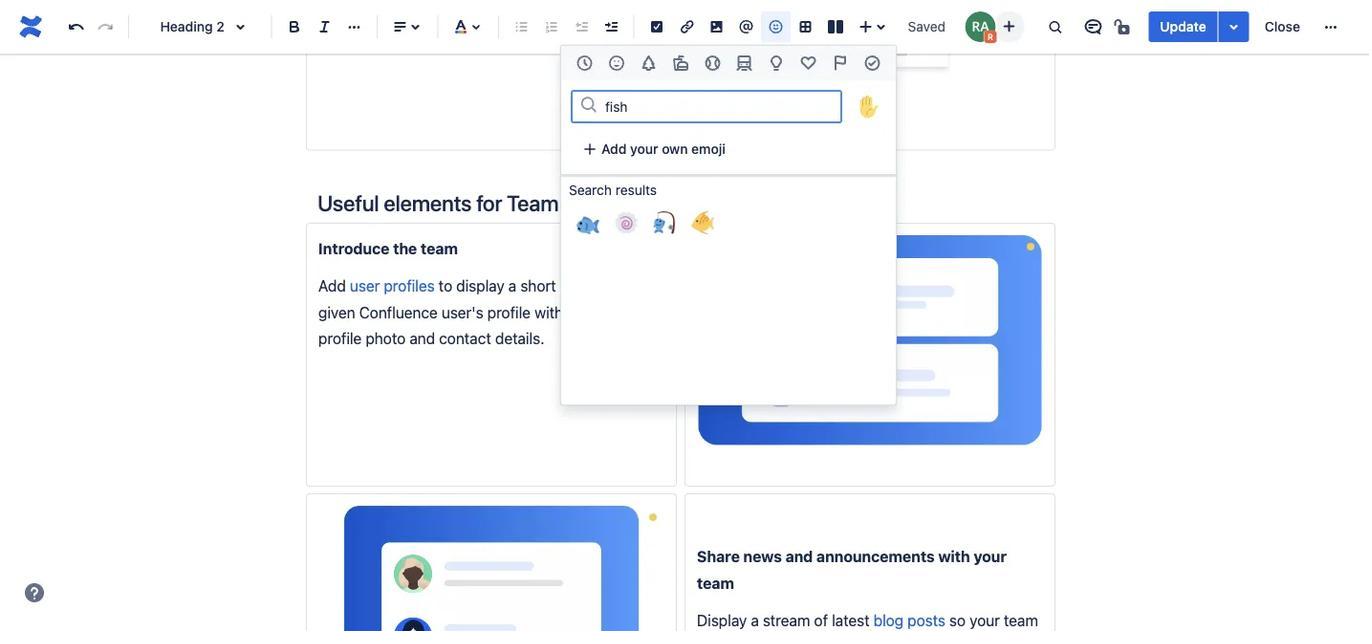 Task type: describe. For each thing, give the bounding box(es) containing it.
introduce the team
[[318, 239, 458, 257]]

given
[[318, 303, 355, 321]]

no restrictions image
[[1112, 15, 1135, 38]]

update
[[1160, 19, 1206, 34]]

flags image
[[829, 52, 852, 75]]

elements
[[384, 190, 472, 216]]

align left image
[[388, 15, 411, 38]]

heading
[[160, 19, 213, 34]]

your inside share news and announcements with your team
[[974, 547, 1007, 565]]

space
[[563, 190, 621, 216]]

2 horizontal spatial a
[[751, 611, 759, 629]]

0 horizontal spatial a
[[508, 277, 516, 295]]

nature image
[[637, 52, 660, 75]]

short
[[520, 277, 556, 295]]

comment icon image
[[1082, 15, 1105, 38]]

:fish: image
[[577, 211, 599, 234]]

share
[[697, 547, 740, 565]]

team for introduce the team
[[421, 239, 458, 257]]

add for add user profiles
[[318, 277, 346, 295]]

update button
[[1149, 11, 1218, 42]]

search
[[569, 182, 612, 198]]

their
[[567, 303, 598, 321]]

your for team
[[970, 611, 1000, 629]]

for
[[476, 190, 502, 216]]

to
[[439, 277, 452, 295]]

add your own emoji button
[[571, 134, 737, 164]]

italic ⌘i image
[[313, 15, 336, 38]]

of inside to display a short summary of a given confluence user's profile with their role, profile photo and contact details.
[[628, 277, 641, 295]]

people image
[[605, 52, 628, 75]]

emoji
[[691, 141, 726, 157]]

team for so your team
[[1004, 611, 1038, 629]]

blog posts link
[[874, 611, 945, 629]]

add image, video, or file image
[[705, 15, 728, 38]]

with inside to display a short summary of a given confluence user's profile with their role, profile photo and contact details.
[[535, 303, 563, 321]]

table image
[[794, 15, 817, 38]]

add your own emoji
[[601, 141, 726, 157]]

:fish_cake: image
[[615, 211, 638, 234]]

ruby anderson image
[[965, 11, 996, 42]]

0 horizontal spatial profile
[[318, 329, 362, 347]]

the
[[393, 239, 417, 257]]

your for own
[[630, 141, 658, 157]]

numbered list ⌘⇧7 image
[[540, 15, 563, 38]]

share news and announcements with your team
[[697, 547, 1010, 592]]

announcements
[[817, 547, 935, 565]]

layouts image
[[824, 15, 847, 38]]

user's
[[442, 303, 483, 321]]

summary
[[560, 277, 624, 295]]

1 horizontal spatial of
[[814, 611, 828, 629]]

symbols image
[[797, 52, 820, 75]]

emoji picker dialog
[[560, 45, 897, 405]]

news
[[743, 547, 782, 565]]

add for add your own emoji
[[601, 141, 627, 157]]

Emoji name field
[[599, 93, 840, 120]]

productivity image
[[861, 52, 884, 75]]

search results
[[569, 182, 657, 198]]

stream
[[763, 611, 810, 629]]

:raised_hand: image
[[852, 89, 886, 124]]

heading 2
[[160, 19, 225, 34]]

photo
[[366, 329, 406, 347]]

display
[[697, 611, 747, 629]]

action item image
[[646, 15, 669, 38]]

role,
[[602, 303, 632, 321]]

and inside share news and announcements with your team
[[786, 547, 813, 565]]

own
[[662, 141, 688, 157]]

profiles
[[384, 277, 435, 295]]



Task type: vqa. For each thing, say whether or not it's contained in the screenshot.
Outline
no



Task type: locate. For each thing, give the bounding box(es) containing it.
heading 2 button
[[137, 6, 264, 48]]

2 horizontal spatial team
[[1004, 611, 1038, 629]]

of
[[628, 277, 641, 295], [814, 611, 828, 629]]

results
[[615, 182, 657, 198]]

0 horizontal spatial and
[[410, 329, 435, 347]]

indent tab image
[[600, 15, 623, 38]]

emoji image
[[764, 15, 787, 38]]

1 vertical spatial profile
[[318, 329, 362, 347]]

a
[[508, 277, 516, 295], [645, 277, 653, 295], [751, 611, 759, 629]]

team inside so your team
[[1004, 611, 1038, 629]]

close button
[[1253, 11, 1312, 42]]

latest
[[832, 611, 870, 629]]

blog
[[874, 611, 904, 629]]

introduce
[[318, 239, 389, 257]]

of left latest in the bottom right of the page
[[814, 611, 828, 629]]

your inside so your team
[[970, 611, 1000, 629]]

confluence
[[359, 303, 438, 321]]

1 horizontal spatial with
[[938, 547, 970, 565]]

saved
[[908, 19, 946, 34]]

add up search results
[[601, 141, 627, 157]]

bullet list ⌘⇧8 image
[[510, 15, 533, 38]]

1 vertical spatial and
[[786, 547, 813, 565]]

choose an emoji category tab list
[[561, 46, 896, 80]]

profile
[[487, 303, 531, 321], [318, 329, 362, 347]]

food & drink image
[[669, 52, 692, 75]]

help image
[[23, 581, 46, 604]]

1 vertical spatial add
[[318, 277, 346, 295]]

useful
[[317, 190, 379, 216]]

with up so
[[938, 547, 970, 565]]

your inside button
[[630, 141, 658, 157]]

team right the
[[421, 239, 458, 257]]

outdent ⇧tab image
[[570, 15, 593, 38]]

invite to edit image
[[998, 15, 1021, 38]]

add user profiles
[[318, 277, 435, 295]]

0 vertical spatial your
[[630, 141, 658, 157]]

find and replace image
[[1043, 15, 1066, 38]]

1 vertical spatial team
[[697, 573, 734, 592]]

display a stream of latest blog posts
[[697, 611, 945, 629]]

profile down given
[[318, 329, 362, 347]]

and right news
[[786, 547, 813, 565]]

frequent image
[[573, 52, 596, 75]]

bold ⌘b image
[[283, 15, 306, 38]]

add inside button
[[601, 141, 627, 157]]

2 vertical spatial team
[[1004, 611, 1038, 629]]

:tropical_fish: image
[[691, 211, 714, 234]]

team
[[421, 239, 458, 257], [697, 573, 734, 592], [1004, 611, 1038, 629]]

a left short
[[508, 277, 516, 295]]

so
[[949, 611, 966, 629]]

1 horizontal spatial profile
[[487, 303, 531, 321]]

your
[[630, 141, 658, 157], [974, 547, 1007, 565], [970, 611, 1000, 629]]

0 vertical spatial team
[[421, 239, 458, 257]]

0 vertical spatial add
[[601, 141, 627, 157]]

profile up details.
[[487, 303, 531, 321]]

team inside share news and announcements with your team
[[697, 573, 734, 592]]

1 vertical spatial of
[[814, 611, 828, 629]]

redo ⌘⇧z image
[[94, 15, 117, 38]]

1 horizontal spatial a
[[645, 277, 653, 295]]

0 vertical spatial with
[[535, 303, 563, 321]]

2 vertical spatial your
[[970, 611, 1000, 629]]

1 vertical spatial your
[[974, 547, 1007, 565]]

emojis actions and list panel tab panel
[[561, 80, 896, 404]]

with
[[535, 303, 563, 321], [938, 547, 970, 565]]

mention image
[[735, 15, 758, 38]]

a left stream
[[751, 611, 759, 629]]

1 horizontal spatial and
[[786, 547, 813, 565]]

and inside to display a short summary of a given confluence user's profile with their role, profile photo and contact details.
[[410, 329, 435, 347]]

0 vertical spatial profile
[[487, 303, 531, 321]]

a right "summary"
[[645, 277, 653, 295]]

undo ⌘z image
[[65, 15, 88, 38]]

activity image
[[701, 52, 724, 75]]

:raised_hand: image
[[858, 95, 881, 118]]

0 horizontal spatial add
[[318, 277, 346, 295]]

team right so
[[1004, 611, 1038, 629]]

user
[[350, 277, 380, 295]]

with down short
[[535, 303, 563, 321]]

1 horizontal spatial add
[[601, 141, 627, 157]]

display
[[456, 277, 504, 295]]

add
[[601, 141, 627, 157], [318, 277, 346, 295]]

2
[[216, 19, 225, 34]]

1 vertical spatial with
[[938, 547, 970, 565]]

:fishing_pole_and_fish: image
[[653, 211, 676, 234]]

0 horizontal spatial of
[[628, 277, 641, 295]]

adjust update settings image
[[1223, 15, 1246, 38]]

more image
[[1319, 15, 1342, 38]]

and
[[410, 329, 435, 347], [786, 547, 813, 565]]

with inside share news and announcements with your team
[[938, 547, 970, 565]]

add up given
[[318, 277, 346, 295]]

so your team
[[697, 611, 1042, 631]]

0 vertical spatial of
[[628, 277, 641, 295]]

details.
[[495, 329, 544, 347]]

travel & places image
[[733, 52, 756, 75]]

link image
[[675, 15, 698, 38]]

useful elements for team space
[[317, 190, 621, 216]]

contact
[[439, 329, 491, 347]]

objects image
[[765, 52, 788, 75]]

user profiles link
[[350, 277, 435, 295]]

of up role,
[[628, 277, 641, 295]]

to display a short summary of a given confluence user's profile with their role, profile photo and contact details.
[[318, 277, 657, 347]]

team down share
[[697, 573, 734, 592]]

0 horizontal spatial team
[[421, 239, 458, 257]]

1 horizontal spatial team
[[697, 573, 734, 592]]

0 vertical spatial and
[[410, 329, 435, 347]]

team
[[507, 190, 559, 216]]

close
[[1265, 19, 1300, 34]]

0 horizontal spatial with
[[535, 303, 563, 321]]

posts
[[908, 611, 945, 629]]

confluence image
[[15, 11, 46, 42], [15, 11, 46, 42]]

more formatting image
[[343, 15, 366, 38]]

and down confluence
[[410, 329, 435, 347]]



